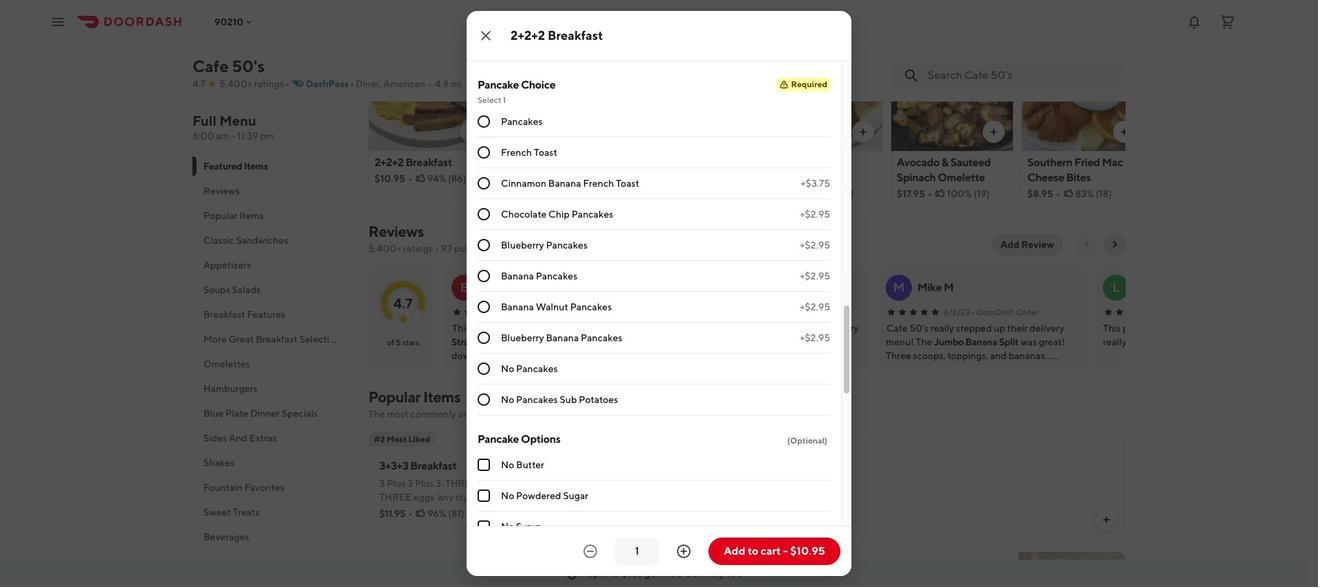 Task type: describe. For each thing, give the bounding box(es) containing it.
5
[[396, 338, 401, 348]]

southern fried mac & cheese bites
[[1028, 156, 1132, 184]]

breakfast up "94%"
[[406, 156, 452, 169]]

cheese inside southern fried mac & cheese bites
[[1028, 171, 1065, 184]]

stars
[[402, 338, 419, 348]]

cheesecake
[[500, 337, 552, 348]]

eggs
[[414, 492, 434, 503]]

order for m
[[1016, 307, 1039, 318]]

more
[[203, 334, 227, 345]]

chocolate
[[501, 209, 547, 220]]

next image
[[1110, 239, 1121, 250]]

bites
[[1067, 171, 1091, 184]]

no for no syrup
[[501, 522, 514, 533]]

83% for mac
[[1076, 188, 1094, 199]]

add item to cart image for southern fried mac & cheese bites
[[1119, 126, 1130, 137]]

2 • doordash order from the left
[[755, 307, 822, 318]]

0 horizontal spatial french
[[501, 147, 532, 158]]

southern for southern fried mac & cheese bites
[[1028, 156, 1073, 169]]

cafe
[[192, 56, 229, 76]]

2+2+2 inside "dialog"
[[511, 28, 545, 43]]

blueberry for blueberry banana pancakes
[[501, 333, 544, 344]]

+$2.95 for blueberry banana pancakes
[[800, 333, 830, 344]]

add item to cart image for fountain soda
[[717, 515, 728, 526]]

omelette
[[938, 171, 985, 184]]

No Powdered Sugar checkbox
[[478, 490, 490, 503]]

2 horizontal spatial chicken
[[838, 574, 879, 587]]

3+3+3
[[379, 460, 408, 473]]

1 vertical spatial featured
[[203, 161, 242, 172]]

3.
[[436, 478, 443, 489]]

sides and extras button
[[192, 426, 352, 451]]

No Pancakes radio
[[478, 363, 490, 376]]

0 horizontal spatial featured items
[[203, 161, 268, 172]]

b
[[460, 280, 469, 295]]

pancake choice select 1
[[478, 79, 556, 105]]

1 3 from the left
[[379, 478, 385, 489]]

add item to cart image for southern fried chicken dinner
[[858, 126, 869, 137]]

100% for spinach
[[947, 188, 972, 199]]

more great breakfast selections
[[203, 334, 345, 345]]

louisiana inside louisiana style chicken strips
[[505, 156, 551, 169]]

4.8
[[435, 78, 449, 89]]

0 horizontal spatial toast
[[534, 147, 557, 158]]

chocolate chip pancakes
[[501, 209, 613, 220]]

add item to cart image for avocado  & sauteed spinach omelette
[[989, 126, 1000, 137]]

1 horizontal spatial three
[[445, 478, 478, 489]]

none checkbox inside add avocado group
[[478, 39, 490, 52]]

tuna - fresh tomato - jack cheese melt image
[[630, 36, 752, 151]]

strips
[[607, 478, 630, 489]]

tomato
[[697, 156, 734, 169]]

american
[[383, 78, 426, 89]]

banana pancakes
[[501, 271, 578, 282]]

pancake for pancake choice select 1
[[478, 79, 519, 92]]

1 vertical spatial add avocado
[[501, 40, 561, 51]]

0 horizontal spatial ratings
[[254, 78, 284, 89]]

2 plus from the left
[[415, 478, 434, 489]]

dishes
[[539, 409, 567, 420]]

Current quantity is 1 number field
[[624, 544, 651, 560]]

public
[[454, 243, 481, 254]]

$8.95
[[1028, 188, 1054, 199]]

banana down the reviews
[[501, 271, 534, 282]]

1 horizontal spatial m
[[944, 281, 954, 294]]

more great breakfast selections button
[[192, 327, 352, 352]]

fountain for fountain soda
[[764, 476, 807, 489]]

or
[[672, 478, 681, 489]]

1 horizontal spatial featured items
[[368, 10, 484, 29]]

add for add avocado group
[[478, 13, 499, 26]]

items
[[495, 409, 519, 420]]

fountain for fountain favorites
[[203, 483, 243, 494]]

bacon
[[643, 478, 670, 489]]

reviews for reviews
[[203, 186, 240, 197]]

from
[[569, 409, 589, 420]]

0 vertical spatial louisiana style chicken strips
[[505, 156, 578, 184]]

0 horizontal spatial m
[[893, 280, 905, 295]]

$11.95 for $11.95 •
[[379, 509, 406, 520]]

90210 button
[[214, 16, 255, 27]]

style'
[[456, 492, 478, 503]]

dusted
[[438, 506, 469, 517]]

close 2+2+2  breakfast image
[[478, 27, 494, 44]]

2+2+2  breakfast image
[[369, 36, 491, 151]]

claudia
[[701, 281, 738, 294]]

to
[[748, 545, 759, 558]]

popular items the most commonly ordered items and dishes from this store
[[368, 388, 631, 420]]

cinnamon banana french toast
[[501, 178, 640, 189]]

ratings inside reviews 5,400+ ratings • 93 public reviews
[[403, 243, 433, 254]]

(30)
[[576, 188, 594, 199]]

soups salads button
[[192, 278, 352, 302]]

fountain favorites button
[[192, 476, 352, 500]]

strips inside louisiana style chicken strips
[[548, 171, 576, 184]]

tuna - fresh tomato - jack cheese melt
[[636, 156, 740, 184]]

90210
[[214, 16, 244, 27]]

mike
[[918, 281, 942, 294]]

94% (86)
[[427, 173, 466, 184]]

$11.95 for $11.95
[[505, 188, 533, 199]]

0 vertical spatial avocado
[[500, 13, 543, 26]]

(29)
[[713, 188, 731, 199]]

Pancakes radio
[[478, 116, 490, 128]]

breakfast inside button
[[203, 309, 245, 320]]

2 order from the left
[[800, 307, 822, 318]]

3+3+3  breakfast 3 plus 3 plus 3. three buttermilk pancakes, three strips of bacon or sausage, three eggs 'any style' served with warm pancake syrup & whipped butter. our pancakes are dusted with powdered sugar.
[[379, 460, 720, 517]]

0 horizontal spatial with
[[471, 506, 490, 517]]

sugar
[[563, 491, 589, 502]]

featured items heading
[[368, 8, 484, 30]]

omelettes
[[203, 359, 250, 370]]

omelettes button
[[192, 352, 352, 377]]

+$2.95 for blueberry pancakes
[[800, 240, 830, 251]]

chicken for $11.95
[[505, 171, 546, 184]]

(17)
[[839, 188, 854, 199]]

delivery
[[685, 567, 725, 580]]

banana down k
[[501, 302, 534, 313]]

$17.95
[[897, 188, 925, 199]]

& inside southern fried mac & cheese bites
[[1125, 156, 1132, 169]]

0 vertical spatial of
[[387, 338, 394, 348]]

add item to cart image for tuna - fresh tomato - jack cheese melt
[[727, 126, 738, 137]]

banana for cinnamon
[[548, 178, 581, 189]]

served
[[480, 492, 510, 503]]

1 vertical spatial avocado
[[522, 40, 561, 51]]

1 horizontal spatial strips
[[881, 574, 909, 587]]

appetizers
[[203, 260, 251, 271]]

add right 'close 2+2+2  breakfast' icon
[[501, 40, 520, 51]]

(81)
[[448, 509, 464, 520]]

8:00
[[192, 131, 214, 142]]

1 vertical spatial 4.7
[[394, 295, 413, 311]]

1 horizontal spatial toast
[[616, 178, 640, 189]]

full
[[192, 113, 217, 129]]

sweet treats button
[[192, 500, 352, 525]]

blue plate dinner specials button
[[192, 401, 352, 426]]

hamburgers button
[[192, 377, 352, 401]]

pancake choice group
[[478, 78, 830, 416]]

50's
[[232, 56, 265, 76]]

most for #1
[[385, 38, 405, 48]]

no for no butter
[[501, 460, 514, 471]]

pancake options
[[478, 433, 561, 446]]

- inside full menu 8:00 am - 11:39 pm
[[231, 131, 235, 142]]

syrup
[[516, 522, 542, 533]]

100% (29)
[[686, 188, 731, 199]]

breakfast features button
[[192, 302, 352, 327]]

- right tuna
[[662, 156, 666, 169]]

pancakes down 1
[[501, 116, 543, 127]]

93
[[441, 243, 452, 254]]

pancakes right shake
[[581, 333, 623, 344]]

1 horizontal spatial french
[[583, 178, 614, 189]]

liked for #1 most liked
[[407, 38, 429, 48]]

buttermilk
[[480, 478, 525, 489]]

great
[[229, 334, 254, 345]]

most for #2
[[387, 434, 407, 445]]

88%
[[818, 188, 837, 199]]

bradley k
[[483, 281, 530, 294]]

dashpass •
[[306, 78, 354, 89]]

melt
[[699, 171, 721, 184]]

doordash for b
[[542, 307, 580, 318]]

menu
[[219, 113, 257, 129]]

increase quantity by 1 image
[[676, 544, 692, 560]]

cafe 50's
[[192, 56, 265, 76]]

2 doordash from the left
[[760, 307, 798, 318]]

$15,
[[622, 567, 642, 580]]

classic
[[203, 235, 234, 246]]

0 horizontal spatial 2+2+2  breakfast
[[375, 156, 452, 169]]

- right tomato
[[736, 156, 740, 169]]

and
[[229, 433, 247, 444]]

1 horizontal spatial louisiana
[[764, 574, 810, 587]]

banana for blueberry
[[546, 333, 579, 344]]

avocado inside avocado  & sauteed spinach omelette
[[897, 156, 940, 169]]

selections
[[299, 334, 345, 345]]



Task type: vqa. For each thing, say whether or not it's contained in the screenshot.


Task type: locate. For each thing, give the bounding box(es) containing it.
of right strips
[[632, 478, 641, 489]]

add for add review button
[[1001, 239, 1020, 250]]

0 horizontal spatial strips
[[548, 171, 576, 184]]

pancakes up banana walnut pancakes
[[536, 271, 578, 282]]

0 horizontal spatial chicken
[[505, 171, 546, 184]]

& right mac
[[1125, 156, 1132, 169]]

fountain down shakes
[[203, 483, 243, 494]]

no down "powdered"
[[501, 522, 514, 533]]

southern inside southern fried mac & cheese bites
[[1028, 156, 1073, 169]]

1 horizontal spatial doordash
[[760, 307, 798, 318]]

#2 most liked
[[374, 434, 430, 445]]

jumbo banana split button
[[935, 335, 1019, 349]]

toast down tuna
[[616, 178, 640, 189]]

& down strips
[[623, 492, 629, 503]]

add item to cart image
[[597, 126, 608, 137], [989, 126, 1000, 137], [1119, 126, 1130, 137]]

no pancakes
[[501, 364, 558, 375]]

1 • doordash order from the left
[[537, 307, 604, 318]]

plus down 3+3+3
[[387, 478, 406, 489]]

add inside add to cart - $10.95 button
[[724, 545, 746, 558]]

1 doordash from the left
[[542, 307, 580, 318]]

0 vertical spatial ratings
[[254, 78, 284, 89]]

featured items up #1 most liked
[[368, 10, 484, 29]]

5 no from the top
[[501, 522, 514, 533]]

'any
[[436, 492, 454, 503]]

banana down banana walnut pancakes
[[546, 333, 579, 344]]

1 horizontal spatial $11.95
[[505, 188, 533, 199]]

0 horizontal spatial fried
[[814, 156, 839, 169]]

83% (30)
[[555, 188, 594, 199]]

1 vertical spatial 2+2+2  breakfast
[[375, 156, 452, 169]]

• doordash order for m
[[972, 307, 1039, 318]]

2+2+2  breakfast up "94%"
[[375, 156, 452, 169]]

100%
[[686, 188, 711, 199], [947, 188, 972, 199]]

pancake
[[558, 492, 595, 503]]

3 order from the left
[[1016, 307, 1039, 318]]

0 vertical spatial liked
[[407, 38, 429, 48]]

of
[[387, 338, 394, 348], [632, 478, 641, 489]]

2 horizontal spatial order
[[1016, 307, 1039, 318]]

southern for southern fried chicken dinner
[[767, 156, 812, 169]]

2 83% from the left
[[1076, 188, 1094, 199]]

2+2+2
[[511, 28, 545, 43], [375, 156, 404, 169]]

popular for popular items
[[203, 210, 238, 221]]

add left to
[[724, 545, 746, 558]]

1 vertical spatial popular
[[368, 388, 421, 406]]

add avocado up 'close 2+2+2  breakfast' icon
[[478, 13, 543, 26]]

0 vertical spatial 4.7
[[192, 78, 206, 89]]

pancakes right walnut
[[570, 302, 612, 313]]

+$2.95 for banana walnut pancakes
[[800, 302, 830, 313]]

specials
[[282, 408, 318, 419]]

83% left (30)
[[555, 188, 574, 199]]

$11.95 up chocolate
[[505, 188, 533, 199]]

fountain left soda
[[764, 476, 807, 489]]

no
[[501, 364, 514, 375], [501, 395, 514, 406], [501, 460, 514, 471], [501, 491, 514, 502], [501, 522, 514, 533]]

add item to cart image for louisiana style chicken strips
[[597, 126, 608, 137]]

options
[[521, 433, 561, 446]]

reviews inside button
[[203, 186, 240, 197]]

pancakes
[[379, 506, 421, 517]]

$11.95 left are
[[379, 509, 406, 520]]

0 vertical spatial style
[[553, 156, 578, 169]]

1 horizontal spatial add item to cart image
[[989, 126, 1000, 137]]

spend $15, get free delivery fee
[[587, 567, 743, 580]]

No Butter checkbox
[[478, 459, 490, 472]]

most
[[387, 409, 409, 420]]

of left 5
[[387, 338, 394, 348]]

0 vertical spatial pancake
[[478, 79, 519, 92]]

cheese up $8.95
[[1028, 171, 1065, 184]]

dinner inside southern fried chicken dinner
[[809, 171, 842, 184]]

1 horizontal spatial 100%
[[947, 188, 972, 199]]

$10.95 left "94%"
[[375, 173, 405, 184]]

southern fried chicken dinner image
[[761, 36, 883, 151]]

fountain inside button
[[203, 483, 243, 494]]

select
[[478, 95, 501, 105]]

1 horizontal spatial 4.7
[[394, 295, 413, 311]]

three up sugar
[[573, 478, 605, 489]]

0 vertical spatial french
[[501, 147, 532, 158]]

+$2.95 for banana pancakes
[[800, 271, 830, 282]]

3 doordash from the left
[[977, 307, 1015, 318]]

liked for #2 most liked
[[409, 434, 430, 445]]

fried up +$3.75 at the top right of the page
[[814, 156, 839, 169]]

add
[[478, 13, 499, 26], [501, 40, 520, 51], [1001, 239, 1020, 250], [724, 545, 746, 558]]

popular up most
[[368, 388, 421, 406]]

popular for popular items the most commonly ordered items and dishes from this store
[[368, 388, 421, 406]]

doordash for m
[[977, 307, 1015, 318]]

soups salads
[[203, 285, 261, 296]]

breakfast inside 3+3+3  breakfast 3 plus 3 plus 3. three buttermilk pancakes, three strips of bacon or sausage, three eggs 'any style' served with warm pancake syrup & whipped butter. our pancakes are dusted with powdered sugar.
[[410, 460, 457, 473]]

1 add item to cart image from the left
[[597, 126, 608, 137]]

of inside 3+3+3  breakfast 3 plus 3 plus 3. three buttermilk pancakes, three strips of bacon or sausage, three eggs 'any style' served with warm pancake syrup & whipped butter. our pancakes are dusted with powdered sugar.
[[632, 478, 641, 489]]

0 vertical spatial blueberry
[[501, 240, 544, 251]]

order for b
[[582, 307, 604, 318]]

reviews
[[483, 243, 516, 254]]

2 pancake from the top
[[478, 433, 519, 446]]

cheese down fresh
[[660, 171, 697, 184]]

notification bell image
[[1187, 13, 1203, 30]]

chicken inside southern fried chicken dinner
[[767, 171, 807, 184]]

2 3 from the left
[[408, 478, 413, 489]]

5,400+ down reviews link
[[368, 243, 401, 254]]

banana up chip
[[548, 178, 581, 189]]

plus up eggs
[[415, 478, 434, 489]]

popular inside 'button'
[[203, 210, 238, 221]]

store
[[609, 409, 631, 420]]

2 100% from the left
[[947, 188, 972, 199]]

mac
[[1102, 156, 1123, 169]]

add item to cart image up sauteed at the top right of page
[[989, 126, 1000, 137]]

- right cart
[[783, 545, 788, 558]]

louisiana style chicken strips down add to cart - $10.95 button
[[764, 574, 909, 587]]

100% for tomato
[[686, 188, 711, 199]]

cart
[[761, 545, 781, 558]]

southern up $18.95
[[767, 156, 812, 169]]

featured up #1 most liked
[[368, 10, 438, 29]]

items up classic sandwiches
[[240, 210, 264, 221]]

1 pancake from the top
[[478, 79, 519, 92]]

pancake down items
[[478, 433, 519, 446]]

banana for jumbo
[[966, 337, 998, 348]]

add inside add review button
[[1001, 239, 1020, 250]]

three up 'pancakes'
[[379, 492, 412, 503]]

liked down 'commonly'
[[409, 434, 430, 445]]

0 horizontal spatial louisiana
[[505, 156, 551, 169]]

0 horizontal spatial three
[[379, 492, 412, 503]]

1 +$2.95 from the top
[[800, 209, 830, 220]]

pancake inside pancake options group
[[478, 433, 519, 446]]

1 horizontal spatial louisiana style chicken strips
[[764, 574, 909, 587]]

no right no pancakes option
[[501, 364, 514, 375]]

l right claudia
[[740, 281, 746, 294]]

previous image
[[1082, 239, 1093, 250]]

1 horizontal spatial 2+2+2  breakfast
[[511, 28, 603, 43]]

dinner up the 88%
[[809, 171, 842, 184]]

2+2+2  breakfast up choice
[[511, 28, 603, 43]]

+$2.95 for chocolate chip pancakes
[[800, 209, 830, 220]]

dinner up extras
[[250, 408, 280, 419]]

spend
[[587, 567, 619, 580]]

• doordash order for b
[[537, 307, 604, 318]]

1 horizontal spatial &
[[942, 156, 949, 169]]

reviews inside reviews 5,400+ ratings • 93 public reviews
[[368, 223, 424, 241]]

1 vertical spatial 5,400+
[[368, 243, 401, 254]]

items
[[441, 10, 484, 29], [244, 161, 268, 172], [240, 210, 264, 221], [423, 388, 461, 406]]

$11.95 •
[[379, 509, 412, 520]]

add avocado group
[[478, 13, 830, 61]]

breakfast down soups
[[203, 309, 245, 320]]

2 no from the top
[[501, 395, 514, 406]]

popular inside popular items the most commonly ordered items and dishes from this store
[[368, 388, 421, 406]]

fried inside southern fried chicken dinner
[[814, 156, 839, 169]]

0 horizontal spatial dinner
[[250, 408, 280, 419]]

1 horizontal spatial style
[[812, 574, 836, 587]]

items inside 'button'
[[240, 210, 264, 221]]

l down next image
[[1113, 280, 1120, 295]]

1 blueberry from the top
[[501, 240, 544, 251]]

blueberry down 11/1/23
[[501, 333, 544, 344]]

breakfast inside "button"
[[256, 334, 298, 345]]

pancakes down cheesecake
[[516, 364, 558, 375]]

1 cheese from the left
[[660, 171, 697, 184]]

get
[[644, 567, 661, 580]]

1 southern from the left
[[767, 156, 812, 169]]

1 horizontal spatial 3
[[408, 478, 413, 489]]

&
[[942, 156, 949, 169], [1125, 156, 1132, 169], [623, 492, 629, 503]]

pancakes down (30)
[[572, 209, 613, 220]]

breakfast inside "dialog"
[[548, 28, 603, 43]]

1 vertical spatial 2+2+2
[[375, 156, 404, 169]]

100% (19)
[[947, 188, 990, 199]]

featured inside heading
[[368, 10, 438, 29]]

cheese inside tuna - fresh tomato - jack cheese melt
[[660, 171, 697, 184]]

1 horizontal spatial reviews
[[368, 223, 424, 241]]

blueberry for blueberry pancakes
[[501, 240, 544, 251]]

3 +$2.95 from the top
[[800, 271, 830, 282]]

style down add to cart - $10.95 button
[[812, 574, 836, 587]]

blueberry pancakes
[[501, 240, 588, 251]]

southern fried chicken dinner
[[767, 156, 842, 184]]

2 cheese from the left
[[1028, 171, 1065, 184]]

0 vertical spatial add avocado
[[478, 13, 543, 26]]

avocado
[[500, 13, 543, 26], [522, 40, 561, 51], [897, 156, 940, 169]]

louisiana style chicken strips image
[[500, 36, 621, 151], [1019, 552, 1126, 588]]

$10.95 inside button
[[790, 545, 826, 558]]

1 vertical spatial toast
[[616, 178, 640, 189]]

0 horizontal spatial louisiana style chicken strips image
[[500, 36, 621, 151]]

reviews button
[[192, 179, 352, 203]]

1 horizontal spatial 5,400+
[[368, 243, 401, 254]]

5 +$2.95 from the top
[[800, 333, 830, 344]]

items inside heading
[[441, 10, 484, 29]]

1 vertical spatial liked
[[409, 434, 430, 445]]

0 horizontal spatial 5,400+
[[219, 78, 252, 89]]

breakfast up choice
[[548, 28, 603, 43]]

cheese
[[660, 171, 697, 184], [1028, 171, 1065, 184]]

mike m
[[918, 281, 954, 294]]

1 horizontal spatial cheese
[[1028, 171, 1065, 184]]

no pancakes sub potatoes
[[501, 395, 618, 406]]

1 horizontal spatial • doordash order
[[755, 307, 822, 318]]

1 horizontal spatial fountain
[[764, 476, 807, 489]]

83% down bites at the right of the page
[[1076, 188, 1094, 199]]

pancakes up and
[[516, 395, 558, 406]]

no for no pancakes sub potatoes
[[501, 395, 514, 406]]

#2
[[374, 434, 385, 445]]

featured down am on the top of page
[[203, 161, 242, 172]]

1 no from the top
[[501, 364, 514, 375]]

add item to cart image up cinnamon banana french toast
[[597, 126, 608, 137]]

pancake for pancake options
[[478, 433, 519, 446]]

no up items
[[501, 395, 514, 406]]

breakfast features
[[203, 309, 285, 320]]

100% down melt
[[686, 188, 711, 199]]

4.7 down cafe
[[192, 78, 206, 89]]

fried up bites at the right of the page
[[1075, 156, 1100, 169]]

3 • doordash order from the left
[[972, 307, 1039, 318]]

0 horizontal spatial reviews
[[203, 186, 240, 197]]

6/2/23
[[944, 307, 970, 318]]

2 +$2.95 from the top
[[800, 240, 830, 251]]

pm
[[260, 131, 274, 142]]

reviews for reviews 5,400+ ratings • 93 public reviews
[[368, 223, 424, 241]]

fried for chicken
[[814, 156, 839, 169]]

3 no from the top
[[501, 460, 514, 471]]

0 vertical spatial louisiana style chicken strips image
[[500, 36, 621, 151]]

0 vertical spatial featured
[[368, 10, 438, 29]]

2+2+2  breakfast dialog
[[467, 11, 852, 577]]

southern up bites at the right of the page
[[1028, 156, 1073, 169]]

ratings down reviews link
[[403, 243, 433, 254]]

louisiana up 'cinnamon'
[[505, 156, 551, 169]]

1 vertical spatial french
[[583, 178, 614, 189]]

bradley
[[483, 281, 521, 294]]

with up "powdered"
[[511, 492, 531, 503]]

items up reviews button
[[244, 161, 268, 172]]

0 vertical spatial louisiana
[[505, 156, 551, 169]]

most right #2 at the bottom left of the page
[[387, 434, 407, 445]]

no for no powdered sugar
[[501, 491, 514, 502]]

Item Search search field
[[928, 68, 1115, 83]]

whipped
[[631, 492, 669, 503]]

diner, american • 4.8 mi
[[356, 78, 462, 89]]

No Pancakes Sub Potatoes radio
[[478, 394, 490, 406]]

1 vertical spatial most
[[387, 434, 407, 445]]

0 vertical spatial 2+2+2
[[511, 28, 545, 43]]

salads
[[232, 285, 261, 296]]

add up 'close 2+2+2  breakfast' icon
[[478, 13, 499, 26]]

liked down the featured items heading
[[407, 38, 429, 48]]

blue
[[203, 408, 224, 419]]

shakes
[[203, 458, 235, 469]]

louisiana down add to cart - $10.95 button
[[764, 574, 810, 587]]

powdered
[[492, 506, 536, 517]]

0 horizontal spatial l
[[740, 281, 746, 294]]

1 horizontal spatial popular
[[368, 388, 421, 406]]

+$2.95
[[800, 209, 830, 220], [800, 240, 830, 251], [800, 271, 830, 282], [800, 302, 830, 313], [800, 333, 830, 344]]

2 horizontal spatial add item to cart image
[[1119, 126, 1130, 137]]

southern inside southern fried chicken dinner
[[767, 156, 812, 169]]

butter
[[516, 460, 544, 471]]

pancakes down chip
[[546, 240, 588, 251]]

1 vertical spatial style
[[812, 574, 836, 587]]

4 +$2.95 from the top
[[800, 302, 830, 313]]

add item to cart image up mac
[[1119, 126, 1130, 137]]

jumbo
[[935, 337, 964, 348]]

chicken for $18.95
[[767, 171, 807, 184]]

0 vertical spatial featured items
[[368, 10, 484, 29]]

0 vertical spatial $10.95
[[375, 173, 405, 184]]

1 vertical spatial dinner
[[250, 408, 280, 419]]

1 horizontal spatial order
[[800, 307, 822, 318]]

4 no from the top
[[501, 491, 514, 502]]

chicken
[[505, 171, 546, 184], [767, 171, 807, 184], [838, 574, 879, 587]]

add item to cart image
[[466, 126, 477, 137], [727, 126, 738, 137], [858, 126, 869, 137], [717, 515, 728, 526], [1101, 515, 1112, 526]]

style inside louisiana style chicken strips
[[553, 156, 578, 169]]

fried for mac
[[1075, 156, 1100, 169]]

add to cart - $10.95
[[724, 545, 826, 558]]

fried inside southern fried mac & cheese bites
[[1075, 156, 1100, 169]]

add left review
[[1001, 239, 1020, 250]]

0 horizontal spatial cheese
[[660, 171, 697, 184]]

0 vertical spatial 2+2+2  breakfast
[[511, 28, 603, 43]]

required
[[792, 79, 828, 90]]

sweet
[[203, 507, 231, 518]]

popular up classic at left top
[[203, 210, 238, 221]]

reviews link
[[368, 223, 424, 241]]

toast up 'cinnamon'
[[534, 147, 557, 158]]

1 order from the left
[[582, 307, 604, 318]]

1 horizontal spatial southern
[[1028, 156, 1073, 169]]

no for no pancakes
[[501, 364, 514, 375]]

1 horizontal spatial chicken
[[767, 171, 807, 184]]

1 vertical spatial louisiana style chicken strips image
[[1019, 552, 1126, 588]]

warm
[[532, 492, 556, 503]]

0 horizontal spatial of
[[387, 338, 394, 348]]

(18)
[[1096, 188, 1112, 199]]

2 fried from the left
[[1075, 156, 1100, 169]]

no down buttermilk
[[501, 491, 514, 502]]

three up style'
[[445, 478, 478, 489]]

extras
[[249, 433, 277, 444]]

0 horizontal spatial • doordash order
[[537, 307, 604, 318]]

& inside 3+3+3  breakfast 3 plus 3 plus 3. three buttermilk pancakes, three strips of bacon or sausage, three eggs 'any style' served with warm pancake syrup & whipped butter. our pancakes are dusted with powdered sugar.
[[623, 492, 629, 503]]

3 add item to cart image from the left
[[1119, 126, 1130, 137]]

4.7 up of 5 stars
[[394, 295, 413, 311]]

1 vertical spatial of
[[632, 478, 641, 489]]

0 vertical spatial toast
[[534, 147, 557, 158]]

french left jack
[[583, 178, 614, 189]]

0 vertical spatial most
[[385, 38, 405, 48]]

items inside popular items the most commonly ordered items and dishes from this store
[[423, 388, 461, 406]]

1 horizontal spatial with
[[511, 492, 531, 503]]

0 vertical spatial dinner
[[809, 171, 842, 184]]

diner,
[[356, 78, 382, 89]]

83% (18)
[[1076, 188, 1112, 199]]

2 horizontal spatial • doordash order
[[972, 307, 1039, 318]]

0 vertical spatial strips
[[548, 171, 576, 184]]

2 blueberry from the top
[[501, 333, 544, 344]]

dinner inside button
[[250, 408, 280, 419]]

1 vertical spatial $10.95
[[790, 545, 826, 558]]

2+2+2  breakfast inside "dialog"
[[511, 28, 603, 43]]

1 horizontal spatial louisiana style chicken strips image
[[1019, 552, 1126, 588]]

open menu image
[[49, 13, 66, 30]]

french toast
[[501, 147, 557, 158]]

1 horizontal spatial l
[[1113, 280, 1120, 295]]

treats
[[233, 507, 260, 518]]

full menu 8:00 am - 11:39 pm
[[192, 113, 274, 142]]

French Toast radio
[[478, 147, 490, 159]]

- right am on the top of page
[[231, 131, 235, 142]]

ratings down 50's
[[254, 78, 284, 89]]

0 horizontal spatial popular
[[203, 210, 238, 221]]

2 horizontal spatial three
[[573, 478, 605, 489]]

1 fried from the left
[[814, 156, 839, 169]]

add for add to cart - $10.95 button
[[724, 545, 746, 558]]

pancake up 1
[[478, 79, 519, 92]]

m right mike
[[944, 281, 954, 294]]

add avocado
[[478, 13, 543, 26], [501, 40, 561, 51]]

blueberry banana pancakes
[[501, 333, 623, 344]]

french
[[501, 147, 532, 158], [583, 178, 614, 189]]

5,400+ inside reviews 5,400+ ratings • 93 public reviews
[[368, 243, 401, 254]]

1 vertical spatial with
[[471, 506, 490, 517]]

1 plus from the left
[[387, 478, 406, 489]]

banana inside button
[[966, 337, 998, 348]]

1 83% from the left
[[555, 188, 574, 199]]

94%
[[427, 173, 446, 184]]

100% down omelette
[[947, 188, 972, 199]]

0 vertical spatial with
[[511, 492, 531, 503]]

southern fried mac & cheese bites image
[[1022, 36, 1144, 151]]

ratings
[[254, 78, 284, 89], [403, 243, 433, 254]]

0 horizontal spatial add item to cart image
[[597, 126, 608, 137]]

1 horizontal spatial dinner
[[809, 171, 842, 184]]

liked
[[407, 38, 429, 48], [409, 434, 430, 445]]

three
[[445, 478, 478, 489], [573, 478, 605, 489], [379, 492, 412, 503]]

decrease quantity by 1 image
[[582, 544, 599, 560]]

2 horizontal spatial doordash
[[977, 307, 1015, 318]]

5,400+ down the cafe 50's
[[219, 78, 252, 89]]

style up cinnamon banana french toast
[[553, 156, 578, 169]]

$10.95 right cart
[[790, 545, 826, 558]]

0 items, open order cart image
[[1220, 13, 1236, 30]]

classic sandwiches
[[203, 235, 288, 246]]

• inside reviews 5,400+ ratings • 93 public reviews
[[435, 243, 439, 254]]

strawberry cheesecake shake
[[452, 337, 580, 348]]

0 horizontal spatial 3
[[379, 478, 385, 489]]

pancake
[[478, 79, 519, 92], [478, 433, 519, 446]]

chicken inside louisiana style chicken strips
[[505, 171, 546, 184]]

most right #1
[[385, 38, 405, 48]]

items up mi
[[441, 10, 484, 29]]

0 horizontal spatial &
[[623, 492, 629, 503]]

2 southern from the left
[[1028, 156, 1073, 169]]

1 vertical spatial $11.95
[[379, 509, 406, 520]]

choice
[[521, 79, 556, 92]]

blueberry down chocolate
[[501, 240, 544, 251]]

walnut
[[536, 302, 568, 313]]

popular
[[203, 210, 238, 221], [368, 388, 421, 406]]

shakes button
[[192, 451, 352, 476]]

pancake options group
[[478, 433, 830, 543]]

louisiana style chicken strips
[[505, 156, 578, 184], [764, 574, 909, 587]]

1 100% from the left
[[686, 188, 711, 199]]

add avocado up choice
[[501, 40, 561, 51]]

favorites
[[244, 483, 284, 494]]

0 vertical spatial 5,400+
[[219, 78, 252, 89]]

1 vertical spatial louisiana style chicken strips
[[764, 574, 909, 587]]

avocado  & sauteed  spinach omelette image
[[892, 36, 1013, 151]]

None radio
[[478, 208, 490, 221], [478, 239, 490, 252], [478, 270, 490, 283], [478, 332, 490, 345], [478, 208, 490, 221], [478, 239, 490, 252], [478, 270, 490, 283], [478, 332, 490, 345]]

pancake inside pancake choice select 1
[[478, 79, 519, 92]]

0 horizontal spatial $10.95
[[375, 173, 405, 184]]

1 vertical spatial ratings
[[403, 243, 433, 254]]

2 add item to cart image from the left
[[989, 126, 1000, 137]]

2 horizontal spatial &
[[1125, 156, 1132, 169]]

None radio
[[478, 178, 490, 190], [478, 301, 490, 314], [478, 178, 490, 190], [478, 301, 490, 314]]

- inside button
[[783, 545, 788, 558]]

#1 most liked
[[374, 38, 429, 48]]

most
[[385, 38, 405, 48], [387, 434, 407, 445]]

with down no powdered sugar checkbox
[[471, 506, 490, 517]]

soups
[[203, 285, 230, 296]]

m
[[893, 280, 905, 295], [944, 281, 954, 294]]

french up 'cinnamon'
[[501, 147, 532, 158]]

None checkbox
[[478, 39, 490, 52]]

sausage,
[[683, 478, 720, 489]]

83% for chicken
[[555, 188, 574, 199]]

no up buttermilk
[[501, 460, 514, 471]]

& inside avocado  & sauteed spinach omelette
[[942, 156, 949, 169]]

m left mike
[[893, 280, 905, 295]]

dashpass
[[306, 78, 349, 89]]

sugar.
[[538, 506, 564, 517]]

& up omelette
[[942, 156, 949, 169]]



